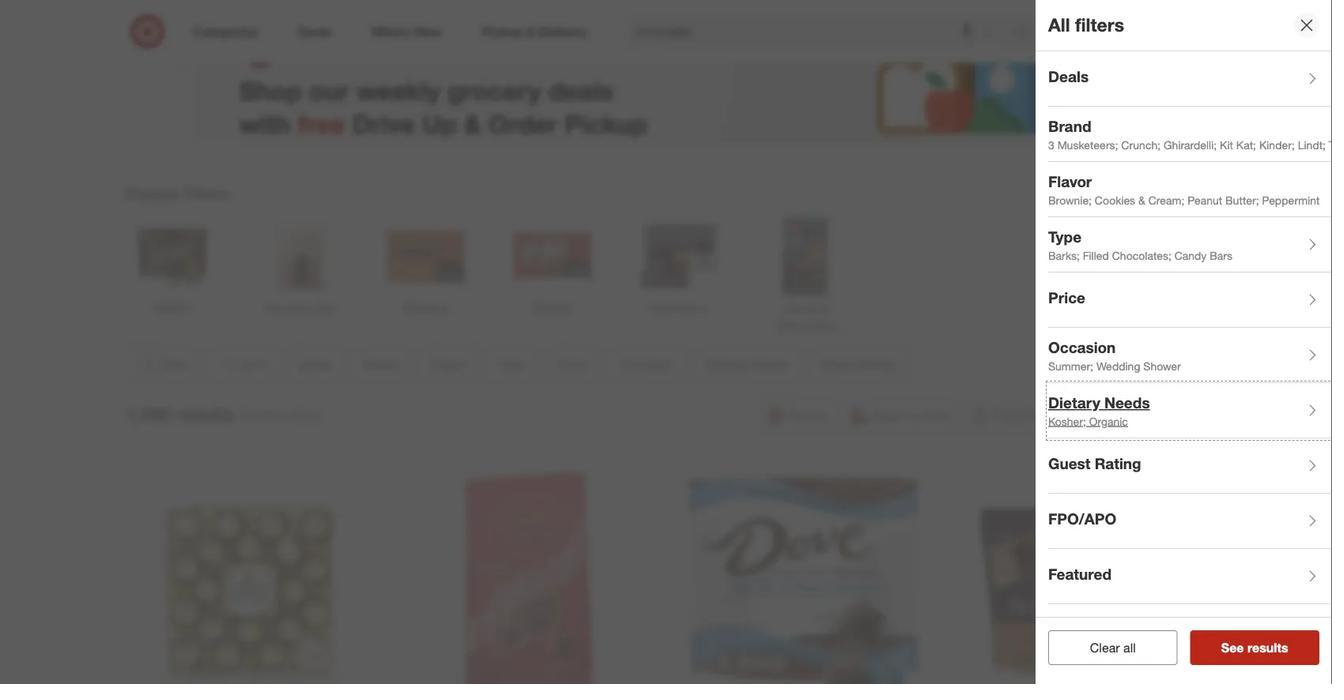 Task type: locate. For each thing, give the bounding box(es) containing it.
& right up
[[464, 108, 481, 139]]

0 horizontal spatial results
[[176, 403, 235, 425]]

deals
[[549, 75, 614, 106]]

3
[[1048, 138, 1055, 152]]

type
[[1048, 228, 1082, 246]]

0 vertical spatial &
[[464, 108, 481, 139]]

0 horizontal spatial &
[[464, 108, 481, 139]]

results left for
[[176, 403, 235, 425]]

1 horizontal spatial results
[[1248, 640, 1289, 656]]

drive
[[352, 108, 415, 139]]

occasion
[[1048, 339, 1116, 357]]

deals button
[[1048, 51, 1332, 107]]

wedding
[[1097, 359, 1140, 373]]

1,090 results for "chocolate"
[[125, 403, 325, 425]]

filled
[[1083, 249, 1109, 262]]

occasion summer; wedding shower
[[1048, 339, 1181, 373]]

popular filters
[[125, 184, 229, 202]]

results inside see results button
[[1248, 640, 1289, 656]]

results right the see
[[1248, 640, 1289, 656]]

&
[[464, 108, 481, 139], [1139, 193, 1146, 207]]

brand 3 musketeers; crunch; ghirardelli; kit kat; kinder; lindt; t
[[1048, 118, 1332, 152]]

free
[[298, 108, 345, 139]]

◎deals shop our weekly grocery deals with free drive up & order pickup
[[239, 25, 647, 139]]

pickup
[[565, 108, 647, 139]]

dietary
[[1048, 394, 1100, 412]]

results
[[176, 403, 235, 425], [1248, 640, 1289, 656]]

kinder;
[[1259, 138, 1295, 152]]

cookies
[[1095, 193, 1136, 207]]

kat;
[[1236, 138, 1256, 152]]

lindt;
[[1298, 138, 1326, 152]]

1 vertical spatial &
[[1139, 193, 1146, 207]]

clear
[[1090, 640, 1120, 656]]

What can we help you find? suggestions appear below search field
[[626, 14, 1020, 49]]

& left the cream;
[[1139, 193, 1146, 207]]

shop
[[239, 75, 302, 106]]

1 horizontal spatial &
[[1139, 193, 1146, 207]]

guest rating
[[1048, 455, 1142, 473]]

0 vertical spatial results
[[176, 403, 235, 425]]

all
[[1124, 640, 1136, 656]]

with
[[239, 108, 291, 139]]

cream;
[[1149, 193, 1185, 207]]

flavor brownie; cookies & cream; peanut butter; peppermint
[[1048, 173, 1320, 207]]

barks;
[[1048, 249, 1080, 262]]

price button
[[1048, 273, 1332, 328]]

our
[[309, 75, 350, 106]]

& inside flavor brownie; cookies & cream; peanut butter; peppermint
[[1139, 193, 1146, 207]]

summer;
[[1048, 359, 1094, 373]]

weekly
[[357, 75, 440, 106]]

1 vertical spatial results
[[1248, 640, 1289, 656]]

kosher;
[[1048, 415, 1086, 428]]

◎deals
[[239, 25, 372, 69]]

chocolates;
[[1112, 249, 1172, 262]]

fpo/apo
[[1048, 510, 1117, 529]]

popular
[[125, 184, 181, 202]]

ghirardelli;
[[1164, 138, 1217, 152]]

for
[[241, 408, 256, 424]]



Task type: describe. For each thing, give the bounding box(es) containing it.
featured button
[[1048, 550, 1332, 605]]

see results
[[1221, 640, 1289, 656]]

see
[[1221, 640, 1244, 656]]

bars
[[1210, 249, 1233, 262]]

all filters dialog
[[1036, 0, 1332, 685]]

brownie;
[[1048, 193, 1092, 207]]

peppermint
[[1262, 193, 1320, 207]]

all filters
[[1048, 14, 1124, 36]]

guest rating button
[[1048, 439, 1332, 494]]

up
[[422, 108, 457, 139]]

results for 1,090
[[176, 403, 235, 425]]

guest
[[1048, 455, 1091, 473]]

"chocolate"
[[260, 408, 325, 424]]

candy
[[1175, 249, 1207, 262]]

see results button
[[1190, 631, 1320, 666]]

filters
[[1075, 14, 1124, 36]]

& inside ◎deals shop our weekly grocery deals with free drive up & order pickup
[[464, 108, 481, 139]]

fpo/apo button
[[1048, 494, 1332, 550]]

butter;
[[1226, 193, 1259, 207]]

grocery
[[447, 75, 542, 106]]

peanut
[[1188, 193, 1223, 207]]

order
[[488, 108, 558, 139]]

flavor
[[1048, 173, 1092, 191]]

musketeers;
[[1058, 138, 1118, 152]]

featured
[[1048, 566, 1112, 584]]

crunch;
[[1121, 138, 1161, 152]]

search
[[1009, 25, 1047, 41]]

results for see
[[1248, 640, 1289, 656]]

filters
[[185, 184, 229, 202]]

deals
[[1048, 68, 1089, 86]]

shower
[[1144, 359, 1181, 373]]

1,090
[[125, 403, 171, 425]]

t
[[1329, 138, 1332, 152]]

all
[[1048, 14, 1070, 36]]

brand
[[1048, 118, 1092, 136]]

clear all
[[1090, 640, 1136, 656]]

clear all button
[[1048, 631, 1178, 666]]

search button
[[1009, 14, 1047, 52]]

organic
[[1089, 415, 1128, 428]]

type barks; filled chocolates; candy bars
[[1048, 228, 1233, 262]]

kit
[[1220, 138, 1233, 152]]

price
[[1048, 289, 1086, 307]]

needs
[[1105, 394, 1150, 412]]

dietary needs kosher; organic
[[1048, 394, 1150, 428]]

rating
[[1095, 455, 1142, 473]]



Task type: vqa. For each thing, say whether or not it's contained in the screenshot.


